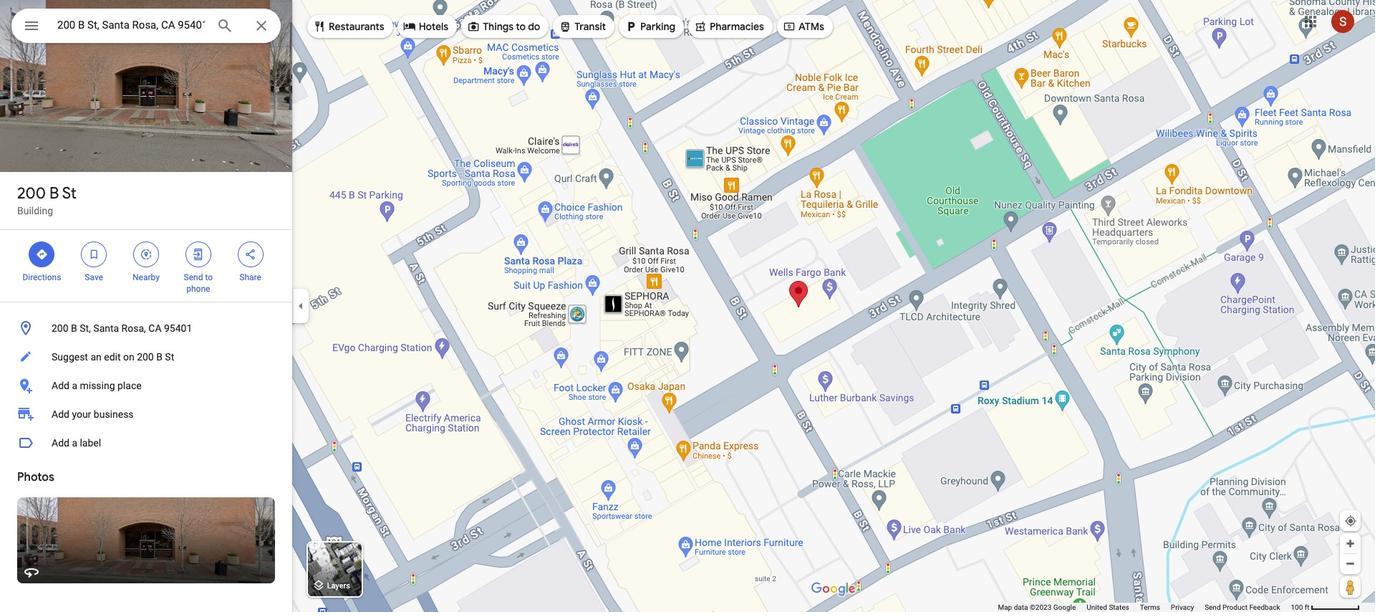Task type: locate. For each thing, give the bounding box(es) containing it.
2 a from the top
[[72, 437, 77, 449]]

 button
[[11, 9, 52, 46]]

a left the label
[[72, 437, 77, 449]]

a for label
[[72, 437, 77, 449]]

1 vertical spatial 200
[[52, 322, 69, 334]]

b
[[49, 183, 59, 204], [71, 322, 77, 334], [156, 351, 163, 363]]

0 vertical spatial send
[[184, 272, 203, 282]]

0 vertical spatial 200
[[17, 183, 46, 204]]

1 vertical spatial send
[[1206, 603, 1222, 611]]

0 horizontal spatial st
[[62, 183, 76, 204]]

united states
[[1087, 603, 1130, 611]]

0 vertical spatial b
[[49, 183, 59, 204]]

add inside button
[[52, 437, 69, 449]]

200 left st,
[[52, 322, 69, 334]]

 parking
[[625, 19, 676, 34]]

200 up building
[[17, 183, 46, 204]]

send inside 'send to phone'
[[184, 272, 203, 282]]

2 vertical spatial b
[[156, 351, 163, 363]]


[[559, 19, 572, 34]]

0 vertical spatial st
[[62, 183, 76, 204]]

add
[[52, 380, 69, 391], [52, 408, 69, 420], [52, 437, 69, 449]]

zoom in image
[[1346, 538, 1357, 549]]

2 vertical spatial add
[[52, 437, 69, 449]]

footer containing map data ©2023 google
[[999, 603, 1292, 612]]

b up building
[[49, 183, 59, 204]]

a inside button
[[72, 437, 77, 449]]

a
[[72, 380, 77, 391], [72, 437, 77, 449]]

0 vertical spatial a
[[72, 380, 77, 391]]

missing
[[80, 380, 115, 391]]

pharmacies
[[710, 20, 765, 33]]

1 horizontal spatial 200
[[52, 322, 69, 334]]

add left the label
[[52, 437, 69, 449]]

1 vertical spatial to
[[205, 272, 213, 282]]

send up the phone
[[184, 272, 203, 282]]

b inside 200 b st building
[[49, 183, 59, 204]]

parking
[[641, 20, 676, 33]]

100
[[1292, 603, 1304, 611]]

send left product
[[1206, 603, 1222, 611]]

to left do
[[516, 20, 526, 33]]

None field
[[57, 16, 205, 34]]

rosa,
[[122, 322, 146, 334]]

label
[[80, 437, 101, 449]]

to up the phone
[[205, 272, 213, 282]]

1 horizontal spatial to
[[516, 20, 526, 33]]

1 vertical spatial a
[[72, 437, 77, 449]]

google account: sheryl atherton  
(sheryl.atherton@adept.ai) image
[[1332, 10, 1355, 33]]

place
[[118, 380, 142, 391]]

200
[[17, 183, 46, 204], [52, 322, 69, 334], [137, 351, 154, 363]]


[[23, 16, 40, 36]]

send product feedback
[[1206, 603, 1281, 611]]

to
[[516, 20, 526, 33], [205, 272, 213, 282]]

phone
[[186, 284, 210, 294]]

b down "ca"
[[156, 351, 163, 363]]

2 add from the top
[[52, 408, 69, 420]]

 transit
[[559, 19, 606, 34]]

200 inside 200 b st building
[[17, 183, 46, 204]]

suggest an edit on 200 b st button
[[0, 343, 292, 371]]

1 horizontal spatial send
[[1206, 603, 1222, 611]]

0 vertical spatial add
[[52, 380, 69, 391]]

add left your in the left of the page
[[52, 408, 69, 420]]


[[313, 19, 326, 34]]

a inside button
[[72, 380, 77, 391]]

200 b st, santa rosa, ca 95401
[[52, 322, 192, 334]]


[[467, 19, 480, 34]]

map data ©2023 google
[[999, 603, 1077, 611]]

1 a from the top
[[72, 380, 77, 391]]

 things to do
[[467, 19, 541, 34]]


[[88, 247, 100, 262]]


[[244, 247, 257, 262]]

a left missing
[[72, 380, 77, 391]]

1 vertical spatial b
[[71, 322, 77, 334]]

business
[[94, 408, 134, 420]]

 pharmacies
[[694, 19, 765, 34]]

200 right on
[[137, 351, 154, 363]]

terms button
[[1141, 603, 1161, 612]]

add your business
[[52, 408, 134, 420]]

edit
[[104, 351, 121, 363]]

0 horizontal spatial 200
[[17, 183, 46, 204]]


[[35, 247, 48, 262]]

3 add from the top
[[52, 437, 69, 449]]

0 horizontal spatial to
[[205, 272, 213, 282]]

none field inside "200 b st, santa rosa, ca 95401" field
[[57, 16, 205, 34]]

feedback
[[1250, 603, 1281, 611]]

privacy button
[[1172, 603, 1195, 612]]

send inside send product feedback button
[[1206, 603, 1222, 611]]

add down the suggest
[[52, 380, 69, 391]]

1 horizontal spatial b
[[71, 322, 77, 334]]

collapse side panel image
[[293, 298, 309, 314]]

b left st,
[[71, 322, 77, 334]]

ft
[[1306, 603, 1310, 611]]

st inside button
[[165, 351, 174, 363]]

add a missing place button
[[0, 371, 292, 400]]

1 vertical spatial st
[[165, 351, 174, 363]]

footer
[[999, 603, 1292, 612]]

2 vertical spatial 200
[[137, 351, 154, 363]]

1 add from the top
[[52, 380, 69, 391]]

b for st,
[[71, 322, 77, 334]]

st
[[62, 183, 76, 204], [165, 351, 174, 363]]

0 vertical spatial to
[[516, 20, 526, 33]]

add inside "link"
[[52, 408, 69, 420]]

200 for st,
[[52, 322, 69, 334]]

united
[[1087, 603, 1108, 611]]

add inside button
[[52, 380, 69, 391]]

a for missing
[[72, 380, 77, 391]]

suggest
[[52, 351, 88, 363]]

2 horizontal spatial 200
[[137, 351, 154, 363]]

0 horizontal spatial send
[[184, 272, 203, 282]]

1 horizontal spatial st
[[165, 351, 174, 363]]

send
[[184, 272, 203, 282], [1206, 603, 1222, 611]]

1 vertical spatial add
[[52, 408, 69, 420]]

0 horizontal spatial b
[[49, 183, 59, 204]]

photos
[[17, 470, 54, 484]]



Task type: vqa. For each thing, say whether or not it's contained in the screenshot.


Task type: describe. For each thing, give the bounding box(es) containing it.
add for add a missing place
[[52, 380, 69, 391]]

100 ft
[[1292, 603, 1310, 611]]

show your location image
[[1345, 515, 1358, 527]]

add a missing place
[[52, 380, 142, 391]]

your
[[72, 408, 91, 420]]

atms
[[799, 20, 825, 33]]

share
[[240, 272, 261, 282]]

directions
[[23, 272, 61, 282]]


[[694, 19, 707, 34]]

add your business link
[[0, 400, 292, 429]]

 search field
[[11, 9, 281, 46]]

st,
[[80, 322, 91, 334]]

on
[[123, 351, 134, 363]]

google maps element
[[0, 0, 1376, 612]]

states
[[1110, 603, 1130, 611]]

united states button
[[1087, 603, 1130, 612]]

send to phone
[[184, 272, 213, 294]]

transit
[[575, 20, 606, 33]]

200 b st, santa rosa, ca 95401 button
[[0, 314, 292, 343]]

200 B St, Santa Rosa, CA 95401 field
[[11, 9, 281, 43]]

 restaurants
[[313, 19, 385, 34]]

terms
[[1141, 603, 1161, 611]]

do
[[528, 20, 541, 33]]

send for send to phone
[[184, 272, 203, 282]]

ca
[[149, 322, 162, 334]]

add for add a label
[[52, 437, 69, 449]]

add a label button
[[0, 429, 292, 457]]

data
[[1015, 603, 1029, 611]]

building
[[17, 205, 53, 216]]

©2023
[[1030, 603, 1052, 611]]

google
[[1054, 603, 1077, 611]]

suggest an edit on 200 b st
[[52, 351, 174, 363]]

product
[[1223, 603, 1248, 611]]

hotels
[[419, 20, 449, 33]]

send product feedback button
[[1206, 603, 1281, 612]]

privacy
[[1172, 603, 1195, 611]]

actions for 200 b st region
[[0, 230, 292, 302]]

zoom out image
[[1346, 558, 1357, 569]]

an
[[91, 351, 102, 363]]

show street view coverage image
[[1341, 576, 1362, 598]]


[[625, 19, 638, 34]]

b for st
[[49, 183, 59, 204]]


[[192, 247, 205, 262]]

add for add your business
[[52, 408, 69, 420]]

things
[[483, 20, 514, 33]]

nearby
[[133, 272, 160, 282]]

santa
[[93, 322, 119, 334]]

to inside  things to do
[[516, 20, 526, 33]]

100 ft button
[[1292, 603, 1361, 611]]

to inside 'send to phone'
[[205, 272, 213, 282]]

add a label
[[52, 437, 101, 449]]


[[403, 19, 416, 34]]

200 b st main content
[[0, 0, 292, 612]]


[[783, 19, 796, 34]]

95401
[[164, 322, 192, 334]]

200 for st
[[17, 183, 46, 204]]

save
[[85, 272, 103, 282]]

send for send product feedback
[[1206, 603, 1222, 611]]


[[140, 247, 153, 262]]

map
[[999, 603, 1013, 611]]

 atms
[[783, 19, 825, 34]]

200 b st building
[[17, 183, 76, 216]]

2 horizontal spatial b
[[156, 351, 163, 363]]

 hotels
[[403, 19, 449, 34]]

st inside 200 b st building
[[62, 183, 76, 204]]

layers
[[327, 581, 350, 591]]

restaurants
[[329, 20, 385, 33]]

footer inside google maps element
[[999, 603, 1292, 612]]



